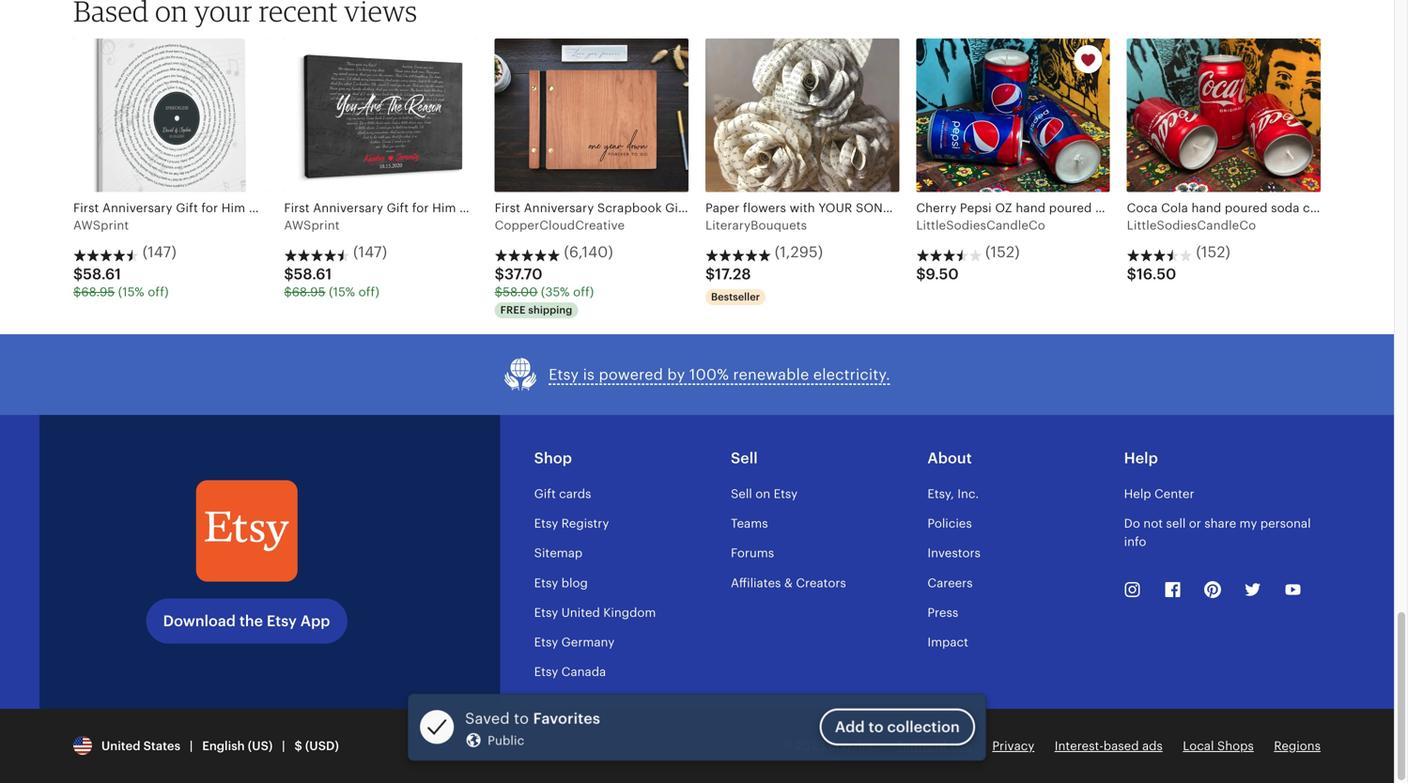 Task type: vqa. For each thing, say whether or not it's contained in the screenshot.
"Info"
yes



Task type: describe. For each thing, give the bounding box(es) containing it.
powered
[[599, 366, 663, 383]]

cherry pepsi oz hand poured soda candles | cherry pepsi scented candle image
[[916, 38, 1110, 192]]

paper flowers with your song or vows . mother's day, christmas, first anniversary paper gifts, paper roses, gifts for her paper anniversary image
[[706, 38, 899, 192]]

regions button
[[1274, 738, 1321, 755]]

interest-based ads
[[1055, 739, 1163, 753]]

gift cards link
[[534, 487, 591, 501]]

© 2023 etsy, inc.
[[782, 739, 880, 753]]

share
[[1205, 517, 1236, 531]]

local shops
[[1183, 739, 1254, 753]]

teams link
[[731, 517, 768, 531]]

2 off) from the left
[[359, 285, 379, 299]]

download
[[163, 613, 236, 630]]

privacy link
[[992, 739, 1035, 753]]

electricity.
[[813, 366, 891, 383]]

etsy united kingdom
[[534, 606, 656, 620]]

etsy inside download the etsy app link
[[267, 613, 297, 630]]

0 horizontal spatial |
[[190, 739, 193, 753]]

coca
[[1127, 201, 1158, 215]]

careers
[[928, 576, 973, 590]]

download the etsy app
[[163, 613, 330, 630]]

about
[[928, 450, 972, 467]]

saved to favorites
[[465, 710, 600, 727]]

poured
[[1225, 201, 1268, 215]]

teams
[[731, 517, 768, 531]]

etsy canada link
[[534, 665, 606, 679]]

to for favorites
[[514, 710, 529, 727]]

ads
[[1142, 739, 1163, 753]]

coca cola hand poured soda candles | coke scented candle image
[[1127, 38, 1321, 192]]

etsy blog
[[534, 576, 588, 590]]

$ 9.50
[[916, 266, 959, 283]]

etsy for etsy is powered by 100% renewable electricity.
[[549, 366, 579, 383]]

2 (147) from the left
[[353, 244, 387, 261]]

use
[[951, 739, 972, 753]]

(us)
[[248, 739, 273, 753]]

littlesodiescandleco inside coca cola hand poured soda candles | coke sce littlesodiescandleco
[[1127, 218, 1256, 232]]

etsy united kingdom link
[[534, 606, 656, 620]]

public
[[488, 734, 524, 748]]

soda
[[1271, 201, 1300, 215]]

1 off) from the left
[[148, 285, 169, 299]]

1 littlesodiescandleco from the left
[[916, 218, 1046, 232]]

etsy registry link
[[534, 517, 609, 531]]

add
[[835, 719, 865, 736]]

$ 17.28 bestseller
[[706, 266, 760, 303]]

etsy for etsy canada
[[534, 665, 558, 679]]

investors
[[928, 546, 981, 561]]

careers link
[[928, 576, 973, 590]]

terms of use
[[897, 739, 972, 753]]

1 horizontal spatial etsy,
[[928, 487, 954, 501]]

16.50
[[1137, 266, 1177, 283]]

etsy, inc.
[[928, 487, 979, 501]]

shops
[[1217, 739, 1254, 753]]

affiliates & creators
[[731, 576, 846, 590]]

states
[[143, 739, 180, 753]]

kingdom
[[603, 606, 656, 620]]

canada
[[562, 665, 606, 679]]

policies
[[928, 517, 972, 531]]

sell for sell on etsy
[[731, 487, 752, 501]]

cards
[[559, 487, 591, 501]]

off) inside $ 37.70 $ 58.00 (35% off) free shipping
[[573, 285, 594, 299]]

affiliates
[[731, 576, 781, 590]]

or
[[1189, 517, 1201, 531]]

$ 16.50
[[1127, 266, 1177, 283]]

(152) for 16.50
[[1196, 244, 1231, 261]]

do
[[1124, 517, 1140, 531]]

investors link
[[928, 546, 981, 561]]

etsy germany
[[534, 636, 615, 650]]

literarybouquets
[[706, 218, 807, 232]]

add to collection
[[835, 719, 960, 736]]

(35%
[[541, 285, 570, 299]]

download the etsy app link
[[146, 599, 347, 644]]

help center
[[1124, 487, 1195, 501]]

2 $ 58.61 $ 68.95 (15% off) from the left
[[284, 266, 379, 299]]

my
[[1240, 517, 1257, 531]]

etsy registry
[[534, 517, 609, 531]]

united states   |   english (us)   |   $ (usd)
[[95, 739, 339, 753]]

17.28
[[715, 266, 751, 283]]

1 68.95 from the left
[[81, 285, 115, 299]]

etsy germany link
[[534, 636, 615, 650]]

app
[[300, 613, 330, 630]]

press link
[[928, 606, 959, 620]]

sell on etsy link
[[731, 487, 798, 501]]

©
[[782, 739, 792, 753]]



Task type: locate. For each thing, give the bounding box(es) containing it.
info
[[1124, 535, 1147, 549]]

do not sell or share my personal info
[[1124, 517, 1311, 549]]

interest-
[[1055, 739, 1104, 753]]

sell
[[731, 450, 758, 467], [731, 487, 752, 501]]

1 awsprint from the left
[[73, 218, 129, 232]]

sce
[[1393, 201, 1408, 215]]

to
[[514, 710, 529, 727], [869, 719, 884, 736]]

100%
[[689, 366, 729, 383]]

1 help from the top
[[1124, 450, 1158, 467]]

english
[[202, 739, 245, 753]]

0 vertical spatial united
[[562, 606, 600, 620]]

impact
[[928, 636, 968, 650]]

first anniversary scrapbook gift |  paper 1st anniversary gift | one year down forever to go image
[[495, 38, 689, 192]]

terms
[[897, 739, 932, 753]]

1 horizontal spatial littlesodiescandleco
[[1127, 218, 1256, 232]]

based
[[1104, 739, 1139, 753]]

0 horizontal spatial 68.95
[[81, 285, 115, 299]]

add to collection button
[[821, 709, 974, 745]]

forums link
[[731, 546, 774, 561]]

2 horizontal spatial off)
[[573, 285, 594, 299]]

etsy, down 'add'
[[829, 739, 855, 753]]

help up do
[[1124, 487, 1151, 501]]

etsy for etsy united kingdom
[[534, 606, 558, 620]]

(6,140)
[[564, 244, 613, 261]]

favorites
[[533, 710, 600, 727]]

0 horizontal spatial (152)
[[986, 244, 1020, 261]]

1 horizontal spatial |
[[282, 739, 285, 753]]

etsy inside the etsy is powered by 100% renewable electricity. button
[[549, 366, 579, 383]]

etsy left blog
[[534, 576, 558, 590]]

etsy, up the policies
[[928, 487, 954, 501]]

2 sell from the top
[[731, 487, 752, 501]]

littlesodiescandleco up 9.50
[[916, 218, 1046, 232]]

help up 'help center'
[[1124, 450, 1158, 467]]

(usd)
[[305, 739, 339, 753]]

58.00
[[503, 285, 538, 299]]

1 horizontal spatial $ 58.61 $ 68.95 (15% off)
[[284, 266, 379, 299]]

0 horizontal spatial etsy,
[[829, 739, 855, 753]]

coca cola hand poured soda candles | coke sce littlesodiescandleco
[[1127, 201, 1408, 232]]

2 awsprint from the left
[[284, 218, 340, 232]]

etsy right the
[[267, 613, 297, 630]]

9.50
[[926, 266, 959, 283]]

to inside button
[[869, 719, 884, 736]]

$ inside $ 17.28 bestseller
[[706, 266, 715, 283]]

2 help from the top
[[1124, 487, 1151, 501]]

etsy up etsy canada
[[534, 636, 558, 650]]

press
[[928, 606, 959, 620]]

not
[[1144, 517, 1163, 531]]

0 horizontal spatial (147)
[[143, 244, 177, 261]]

(152)
[[986, 244, 1020, 261], [1196, 244, 1231, 261]]

0 horizontal spatial $ 58.61 $ 68.95 (15% off)
[[73, 266, 169, 299]]

$ 37.70 $ 58.00 (35% off) free shipping
[[495, 266, 594, 316]]

0 vertical spatial etsy,
[[928, 487, 954, 501]]

1 horizontal spatial (15%
[[329, 285, 355, 299]]

2 (15% from the left
[[329, 285, 355, 299]]

coke
[[1360, 201, 1390, 215]]

interest-based ads link
[[1055, 739, 1163, 753]]

0 vertical spatial inc.
[[958, 487, 979, 501]]

etsy right on
[[774, 487, 798, 501]]

2 (152) from the left
[[1196, 244, 1231, 261]]

0 vertical spatial sell
[[731, 450, 758, 467]]

sitemap link
[[534, 546, 583, 561]]

etsy for etsy germany
[[534, 636, 558, 650]]

forums
[[731, 546, 774, 561]]

do not sell or share my personal info link
[[1124, 517, 1311, 549]]

1 horizontal spatial to
[[869, 719, 884, 736]]

37.70
[[504, 266, 543, 283]]

1 vertical spatial help
[[1124, 487, 1151, 501]]

etsy is powered by 100% renewable electricity.
[[549, 366, 891, 383]]

renewable
[[733, 366, 809, 383]]

1 vertical spatial inc.
[[859, 739, 880, 753]]

free
[[500, 304, 526, 316]]

2 horizontal spatial |
[[1353, 201, 1356, 215]]

2023
[[796, 739, 825, 753]]

etsy left is
[[549, 366, 579, 383]]

1 horizontal spatial off)
[[359, 285, 379, 299]]

|
[[1353, 201, 1356, 215], [190, 739, 193, 753], [282, 739, 285, 753]]

| left coke on the right top of the page
[[1353, 201, 1356, 215]]

2 58.61 from the left
[[294, 266, 332, 283]]

1 sell from the top
[[731, 450, 758, 467]]

blog
[[562, 576, 588, 590]]

awsprint for 1st first anniversary gift for him custom song lyrics - personalized 1 year anniversary gift for boyfriend or 1st anniversary gift for husband image from the left
[[73, 218, 129, 232]]

0 horizontal spatial first anniversary gift for him custom song lyrics - personalized 1 year anniversary gift for boyfriend or 1st anniversary gift for husband image
[[73, 38, 267, 192]]

etsy is powered by 100% renewable electricity. button
[[504, 357, 891, 393]]

2 littlesodiescandleco from the left
[[1127, 218, 1256, 232]]

1 horizontal spatial awsprint
[[284, 218, 340, 232]]

policies link
[[928, 517, 972, 531]]

1 vertical spatial united
[[101, 739, 140, 753]]

2 68.95 from the left
[[292, 285, 326, 299]]

etsy blog link
[[534, 576, 588, 590]]

to right 'add'
[[869, 719, 884, 736]]

0 horizontal spatial inc.
[[859, 739, 880, 753]]

sell up on
[[731, 450, 758, 467]]

1 vertical spatial etsy,
[[829, 739, 855, 753]]

help for help
[[1124, 450, 1158, 467]]

etsy for etsy registry
[[534, 517, 558, 531]]

0 horizontal spatial 58.61
[[83, 266, 121, 283]]

etsy down gift
[[534, 517, 558, 531]]

| right states
[[190, 739, 193, 753]]

united down blog
[[562, 606, 600, 620]]

first anniversary gift for him custom song lyrics - personalized 1 year anniversary gift for boyfriend or 1st anniversary gift for husband image
[[73, 38, 267, 192], [284, 38, 478, 192]]

(15% for 1st first anniversary gift for him custom song lyrics - personalized 1 year anniversary gift for boyfriend or 1st anniversary gift for husband image from the left
[[118, 285, 144, 299]]

| inside coca cola hand poured soda candles | coke sce littlesodiescandleco
[[1353, 201, 1356, 215]]

etsy for etsy blog
[[534, 576, 558, 590]]

1 (15% from the left
[[118, 285, 144, 299]]

2 first anniversary gift for him custom song lyrics - personalized 1 year anniversary gift for boyfriend or 1st anniversary gift for husband image from the left
[[284, 38, 478, 192]]

1 (147) from the left
[[143, 244, 177, 261]]

help center link
[[1124, 487, 1195, 501]]

by
[[667, 366, 685, 383]]

help for help center
[[1124, 487, 1151, 501]]

0 horizontal spatial off)
[[148, 285, 169, 299]]

3 off) from the left
[[573, 285, 594, 299]]

terms of use link
[[897, 739, 972, 753]]

inc. down 'add'
[[859, 739, 880, 753]]

sitemap
[[534, 546, 583, 561]]

1 horizontal spatial (152)
[[1196, 244, 1231, 261]]

germany
[[562, 636, 615, 650]]

inc. up the policies
[[958, 487, 979, 501]]

impact link
[[928, 636, 968, 650]]

1 horizontal spatial united
[[562, 606, 600, 620]]

1 horizontal spatial inc.
[[958, 487, 979, 501]]

0 horizontal spatial awsprint
[[73, 218, 129, 232]]

awsprint for 2nd first anniversary gift for him custom song lyrics - personalized 1 year anniversary gift for boyfriend or 1st anniversary gift for husband image from the left
[[284, 218, 340, 232]]

58.61 for 1st first anniversary gift for him custom song lyrics - personalized 1 year anniversary gift for boyfriend or 1st anniversary gift for husband image from the left
[[83, 266, 121, 283]]

sell for sell
[[731, 450, 758, 467]]

0 horizontal spatial littlesodiescandleco
[[916, 218, 1046, 232]]

littlesodiescandleco down hand
[[1127, 218, 1256, 232]]

center
[[1155, 487, 1195, 501]]

1 first anniversary gift for him custom song lyrics - personalized 1 year anniversary gift for boyfriend or 1st anniversary gift for husband image from the left
[[73, 38, 267, 192]]

1 horizontal spatial first anniversary gift for him custom song lyrics - personalized 1 year anniversary gift for boyfriend or 1st anniversary gift for husband image
[[284, 38, 478, 192]]

bestseller
[[711, 291, 760, 303]]

1 horizontal spatial (147)
[[353, 244, 387, 261]]

on
[[756, 487, 771, 501]]

to for collection
[[869, 719, 884, 736]]

local shops link
[[1183, 739, 1254, 753]]

creators
[[796, 576, 846, 590]]

collection
[[888, 719, 960, 736]]

1 58.61 from the left
[[83, 266, 121, 283]]

$
[[73, 266, 83, 283], [284, 266, 294, 283], [495, 266, 504, 283], [706, 266, 715, 283], [916, 266, 926, 283], [1127, 266, 1137, 283], [73, 285, 81, 299], [284, 285, 292, 299], [495, 285, 503, 299], [294, 739, 302, 753]]

etsy canada
[[534, 665, 606, 679]]

inc.
[[958, 487, 979, 501], [859, 739, 880, 753]]

0 horizontal spatial united
[[101, 739, 140, 753]]

58.61 for 2nd first anniversary gift for him custom song lyrics - personalized 1 year anniversary gift for boyfriend or 1st anniversary gift for husband image from the left
[[294, 266, 332, 283]]

0 horizontal spatial (15%
[[118, 285, 144, 299]]

privacy
[[992, 739, 1035, 753]]

etsy, inc. link
[[928, 487, 979, 501]]

hand
[[1192, 201, 1222, 215]]

shop
[[534, 450, 572, 467]]

to up public on the left bottom of the page
[[514, 710, 529, 727]]

| right (us)
[[282, 739, 285, 753]]

&
[[784, 576, 793, 590]]

us image
[[73, 737, 92, 756]]

1 (152) from the left
[[986, 244, 1020, 261]]

united right the us image
[[101, 739, 140, 753]]

etsy
[[549, 366, 579, 383], [774, 487, 798, 501], [534, 517, 558, 531], [534, 576, 558, 590], [534, 606, 558, 620], [267, 613, 297, 630], [534, 636, 558, 650], [534, 665, 558, 679]]

1 horizontal spatial 58.61
[[294, 266, 332, 283]]

(15% for 2nd first anniversary gift for him custom song lyrics - personalized 1 year anniversary gift for boyfriend or 1st anniversary gift for husband image from the left
[[329, 285, 355, 299]]

etsy left canada
[[534, 665, 558, 679]]

help
[[1124, 450, 1158, 467], [1124, 487, 1151, 501]]

0 horizontal spatial to
[[514, 710, 529, 727]]

gift cards
[[534, 487, 591, 501]]

(152) for 9.50
[[986, 244, 1020, 261]]

$ 58.61 $ 68.95 (15% off)
[[73, 266, 169, 299], [284, 266, 379, 299]]

1 horizontal spatial 68.95
[[292, 285, 326, 299]]

sell left on
[[731, 487, 752, 501]]

registry
[[562, 517, 609, 531]]

etsy down etsy blog 'link'
[[534, 606, 558, 620]]

0 vertical spatial help
[[1124, 450, 1158, 467]]

coppercloudcreative
[[495, 218, 625, 232]]

1 vertical spatial sell
[[731, 487, 752, 501]]

personal
[[1261, 517, 1311, 531]]

1 $ 58.61 $ 68.95 (15% off) from the left
[[73, 266, 169, 299]]

candles
[[1303, 201, 1349, 215]]



